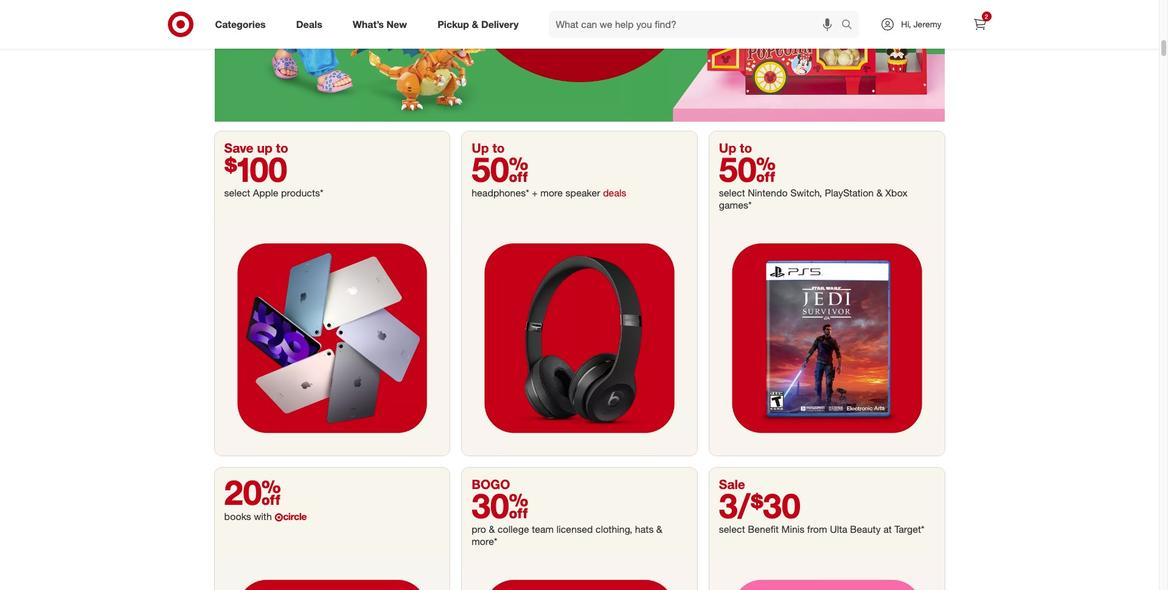Task type: locate. For each thing, give the bounding box(es) containing it.
1 horizontal spatial 50
[[719, 148, 776, 190]]

to
[[276, 140, 288, 156], [493, 140, 505, 156], [740, 140, 752, 156]]

benefit
[[748, 524, 779, 536]]

& right pickup
[[472, 18, 479, 30]]

1 horizontal spatial to
[[493, 140, 505, 156]]

books
[[224, 511, 251, 523]]

0 horizontal spatial up
[[472, 140, 489, 156]]

1 horizontal spatial up to
[[719, 140, 752, 156]]

select left benefit
[[719, 524, 745, 536]]

hats
[[635, 524, 654, 536]]

2 horizontal spatial to
[[740, 140, 752, 156]]

up up games*
[[719, 140, 737, 156]]

3/ $30
[[719, 485, 801, 527]]

50 left +
[[472, 148, 529, 190]]

search
[[837, 19, 866, 31]]

select for 50
[[719, 187, 745, 199]]

xbox
[[886, 187, 908, 199]]

1 horizontal spatial up
[[719, 140, 737, 156]]

what's
[[353, 18, 384, 30]]

what's new
[[353, 18, 407, 30]]

3 to from the left
[[740, 140, 752, 156]]

on
[[622, 3, 638, 20]]

up
[[472, 140, 489, 156], [719, 140, 737, 156]]

pickup
[[438, 18, 469, 30]]

college
[[498, 524, 529, 536]]

speaker
[[566, 187, 601, 199]]

select inside "select nintendo switch, playstation & xbox games*"
[[719, 187, 745, 199]]

more
[[541, 187, 563, 199]]

search button
[[837, 11, 866, 40]]

up to up headphones*
[[472, 140, 505, 156]]

select
[[224, 187, 250, 199], [719, 187, 745, 199], [719, 524, 745, 536]]

up to up nintendo
[[719, 140, 752, 156]]

books with
[[224, 511, 275, 523]]

up up headphones*
[[472, 140, 489, 156]]

team
[[532, 524, 554, 536]]

select left nintendo
[[719, 187, 745, 199]]

up to
[[472, 140, 505, 156], [719, 140, 752, 156]]

circle
[[283, 511, 307, 523]]

you
[[525, 3, 547, 20]]

select apple products*
[[224, 187, 324, 199]]

licensed
[[557, 524, 593, 536]]

when you spend $50 on toys*
[[487, 3, 672, 20]]

0 horizontal spatial to
[[276, 140, 288, 156]]

2
[[985, 13, 989, 20]]

to right 'up'
[[276, 140, 288, 156]]

spend
[[551, 3, 590, 20]]

ulta beauty at target image
[[710, 558, 945, 590]]

switch,
[[791, 187, 823, 199]]

& inside "select nintendo switch, playstation & xbox games*"
[[877, 187, 883, 199]]

to up headphones*
[[493, 140, 505, 156]]

50 up games*
[[719, 148, 776, 190]]

50
[[472, 148, 529, 190], [719, 148, 776, 190]]

select nintendo switch, playstation & xbox games*
[[719, 187, 908, 211]]

1 up from the left
[[472, 140, 489, 156]]

0 horizontal spatial up to
[[472, 140, 505, 156]]

products*
[[281, 187, 324, 199]]

beauty
[[851, 524, 881, 536]]

& left xbox
[[877, 187, 883, 199]]

&
[[472, 18, 479, 30], [877, 187, 883, 199], [489, 524, 495, 536], [657, 524, 663, 536]]

1 50 from the left
[[472, 148, 529, 190]]

when
[[487, 3, 521, 20]]

0 horizontal spatial 50
[[472, 148, 529, 190]]

headphones* + more speaker deals
[[472, 187, 627, 199]]

select for $100
[[224, 187, 250, 199]]

select left apple on the top left of page
[[224, 187, 250, 199]]

pro
[[472, 524, 486, 536]]

new
[[387, 18, 407, 30]]

to up nintendo
[[740, 140, 752, 156]]

categories link
[[205, 11, 281, 38]]

minis
[[782, 524, 805, 536]]

nintendo
[[748, 187, 788, 199]]



Task type: describe. For each thing, give the bounding box(es) containing it.
3/
[[719, 485, 751, 527]]

delivery
[[481, 18, 519, 30]]

2 to from the left
[[493, 140, 505, 156]]

sale
[[719, 477, 746, 493]]

playstation
[[825, 187, 874, 199]]

categories
[[215, 18, 266, 30]]

at
[[884, 524, 892, 536]]

pickup & delivery link
[[427, 11, 534, 38]]

apple
[[253, 187, 278, 199]]

& right pro at the bottom of page
[[489, 524, 495, 536]]

save up to
[[224, 140, 288, 156]]

hi, jeremy
[[902, 19, 942, 29]]

2 50 from the left
[[719, 148, 776, 190]]

jeremy
[[914, 19, 942, 29]]

deals
[[603, 187, 627, 199]]

target*
[[895, 524, 925, 536]]

hi,
[[902, 19, 912, 29]]

toys*
[[642, 3, 672, 20]]

20
[[224, 472, 281, 513]]

from
[[808, 524, 828, 536]]

1 up to from the left
[[472, 140, 505, 156]]

deals
[[296, 18, 322, 30]]

select benefit minis from ulta beauty at target*
[[719, 524, 925, 536]]

& right hats on the right bottom
[[657, 524, 663, 536]]

30
[[472, 485, 529, 527]]

2 up to from the left
[[719, 140, 752, 156]]

ulta
[[830, 524, 848, 536]]

save
[[224, 140, 254, 156]]

deals link
[[286, 11, 338, 38]]

headphones*
[[472, 187, 529, 199]]

pickup & delivery
[[438, 18, 519, 30]]

$30
[[751, 485, 801, 527]]

more*
[[472, 536, 498, 548]]

+
[[532, 187, 538, 199]]

clothing,
[[596, 524, 633, 536]]

up
[[257, 140, 273, 156]]

What can we help you find? suggestions appear below search field
[[549, 11, 845, 38]]

games*
[[719, 199, 752, 211]]

2 link
[[967, 11, 994, 38]]

pro & college team licensed clothing, hats & more*
[[472, 524, 663, 548]]

2 up from the left
[[719, 140, 737, 156]]

$100
[[224, 148, 287, 190]]

what's new link
[[343, 11, 423, 38]]

when you spend $50 on toys* link
[[215, 0, 945, 121]]

bogo
[[472, 477, 510, 493]]

with
[[254, 511, 272, 523]]

1 to from the left
[[276, 140, 288, 156]]

$50
[[594, 3, 618, 20]]



Task type: vqa. For each thing, say whether or not it's contained in the screenshot.
the right 3
no



